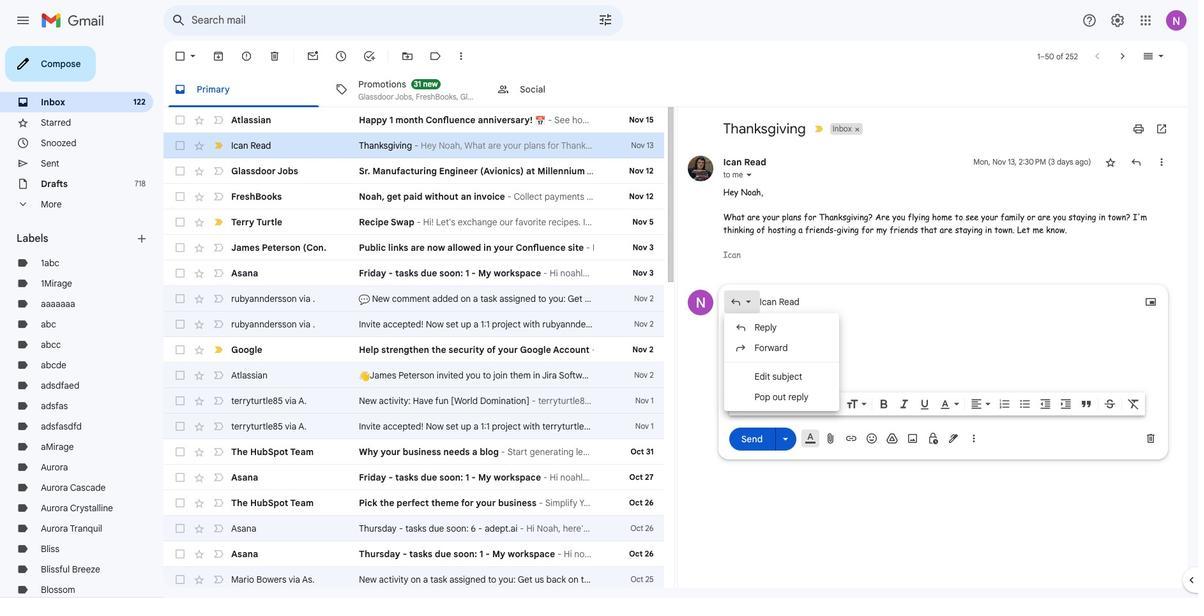 Task type: describe. For each thing, give the bounding box(es) containing it.
labels heading
[[17, 233, 135, 245]]

your right see
[[982, 211, 999, 223]]

abcde link
[[41, 360, 66, 371]]

1 vertical spatial us
[[535, 574, 544, 586]]

set for terryturtle85
[[446, 421, 459, 433]]

mario bowers via as.
[[231, 574, 315, 586]]

my for nov 3
[[478, 268, 492, 279]]

Message Body text field
[[729, 319, 1157, 373]]

tasks down perfect
[[405, 523, 427, 535]]

31 inside tab
[[414, 79, 421, 88]]

adsfasdfd
[[41, 421, 82, 433]]

mon,
[[974, 157, 991, 167]]

11 row from the top
[[164, 363, 664, 388]]

soon: down 6
[[454, 549, 477, 560]]

5
[[649, 217, 654, 227]]

new comment added on a task assigned to you: get us back on track link
[[359, 293, 652, 305]]

Not starred checkbox
[[1104, 156, 1117, 169]]

. for invite accepted! now set up a 1:1 project with rubyanndersson link
[[313, 319, 315, 330]]

13
[[647, 141, 654, 150]]

amirage link
[[41, 441, 74, 453]]

0 horizontal spatial the
[[380, 498, 395, 509]]

more options image
[[970, 433, 978, 445]]

rubyanndersson via . for the 'new comment added on a task assigned to you: get us back on track' link
[[231, 293, 315, 305]]

0 horizontal spatial back
[[547, 574, 566, 586]]

1 horizontal spatial noah,
[[741, 187, 764, 198]]

oct 27
[[630, 473, 654, 482]]

blog
[[480, 447, 499, 458]]

a inside invite accepted! now set up a 1:1 project with rubyanndersson link
[[474, 319, 479, 330]]

inbox for inbox link
[[41, 96, 65, 108]]

sr. manufacturing engineer (avionics) at millennium space systems, a boeing company and 8 more jobs in los angeles, ca for you. apply now.
[[359, 165, 981, 177]]

are up thinking on the top right of page
[[748, 211, 760, 223]]

2 for james peterson invited you to join them in jira software link
[[650, 371, 654, 380]]

promotions
[[358, 78, 406, 90]]

nov 13
[[631, 141, 654, 150]]

or
[[1027, 211, 1036, 223]]

0 horizontal spatial confluence
[[426, 114, 476, 126]]

terry
[[231, 217, 255, 228]]

8
[[761, 165, 766, 177]]

promotions, 31 new messages, tab
[[325, 72, 486, 107]]

mario
[[231, 574, 254, 586]]

with for terryturtle85
[[523, 421, 540, 433]]

now for invite accepted! now set up a 1:1 project with rubyanndersson
[[426, 319, 444, 330]]

with for rubyanndersson
[[523, 319, 540, 330]]

company
[[699, 165, 740, 177]]

happy 1 month confluence anniversary!
[[359, 114, 535, 126]]

tasks down thursday - tasks due soon: 6 - adept.ai -
[[409, 549, 433, 560]]

1 horizontal spatial confluence
[[516, 242, 566, 254]]

aurora cascade
[[41, 482, 106, 494]]

ca
[[881, 165, 894, 177]]

oct for pick the perfect theme for your business -
[[629, 498, 643, 508]]

friday - tasks due soon: 1 - my workspace - for nov
[[359, 268, 550, 279]]

sr.
[[359, 165, 370, 177]]

new activity on a task assigned to you: get us back on track link
[[359, 574, 602, 586]]

thursday for thursday - tasks due soon: 1 - my workspace -
[[359, 549, 400, 560]]

family
[[1001, 211, 1025, 223]]

friends-
[[805, 224, 837, 235]]

in left town.
[[985, 224, 992, 235]]

1mirage
[[41, 278, 72, 289]]

compose
[[41, 58, 81, 70]]

abc link
[[41, 319, 56, 330]]

abcc link
[[41, 339, 61, 351]]

17 row from the top
[[164, 516, 664, 542]]

anniversary!
[[478, 114, 533, 126]]

the hubspot team for pick the perfect theme for your business
[[231, 498, 314, 509]]

0 vertical spatial ican read
[[231, 140, 271, 151]]

1 horizontal spatial task
[[481, 293, 497, 305]]

me inside what are your plans for thanksgiving? are you flying home to see your family or are you staying in town? i'm thinking of hosting a friends-giving for my friends that are staying in town. let me know.
[[1033, 224, 1044, 235]]

abc
[[41, 319, 56, 330]]

2 asana from the top
[[231, 472, 258, 484]]

oct 31
[[631, 447, 654, 457]]

cascade
[[70, 482, 106, 494]]

without
[[425, 191, 459, 203]]

redo ‪(⌘y)‬ image
[[755, 398, 768, 411]]

systems,
[[616, 165, 656, 177]]

sent
[[41, 158, 59, 169]]

indent more ‪(⌘])‬ image
[[1060, 398, 1072, 411]]

snoozed
[[41, 137, 76, 149]]

of inside what are your plans for thanksgiving? are you flying home to see your family or are you staying in town? i'm thinking of hosting a friends-giving for my friends that are staying in town. let me know.
[[757, 224, 766, 235]]

see
[[966, 211, 979, 223]]

swap
[[391, 217, 415, 228]]

12 row from the top
[[164, 388, 664, 414]]

15 row from the top
[[164, 465, 664, 491]]

9 row from the top
[[164, 312, 664, 337]]

insert files using drive image
[[886, 433, 899, 445]]

remove formatting ‪(⌘\)‬ image
[[1127, 398, 1140, 411]]

of inside row
[[487, 344, 496, 356]]

122
[[133, 97, 146, 107]]

💬 image
[[359, 294, 370, 305]]

join
[[494, 370, 508, 381]]

links
[[388, 242, 409, 254]]

2 horizontal spatial read
[[779, 296, 800, 308]]

los
[[824, 165, 839, 177]]

accepted! for invite accepted! now set up a 1:1 project with rubyanndersson
[[383, 319, 424, 330]]

are left now
[[411, 242, 425, 254]]

0 horizontal spatial noah,
[[359, 191, 385, 203]]

my for oct 26
[[492, 549, 506, 560]]

archive image
[[212, 50, 225, 63]]

days
[[1057, 157, 1074, 167]]

1 vertical spatial staying
[[955, 224, 983, 235]]

due for 2nd row from the bottom of the "thanksgiving" main content
[[435, 549, 451, 560]]

blissful breeze link
[[41, 564, 100, 576]]

inbox button
[[830, 123, 853, 135]]

more image
[[455, 50, 468, 63]]

invite for invite accepted! now set up a 1:1 project with terryturtle85
[[359, 421, 381, 433]]

terryturtle85 via a. for 12th row
[[231, 395, 307, 407]]

older image
[[1117, 50, 1130, 63]]

0 horizontal spatial me
[[733, 170, 743, 180]]

a. for seventh row from the bottom of the "thanksgiving" main content
[[299, 421, 307, 433]]

aurora tranquil link
[[41, 523, 102, 535]]

friday - tasks due soon: 1 - my workspace - for oct
[[359, 472, 550, 484]]

adsfas
[[41, 401, 68, 412]]

quote ‪(⌘⇧9)‬ image
[[1080, 398, 1093, 411]]

recipe swap -
[[359, 217, 423, 228]]

adsfas link
[[41, 401, 68, 412]]

via for invite accepted! now set up a 1:1 project with rubyanndersson link
[[299, 319, 311, 330]]

oct 25
[[631, 575, 654, 585]]

bold ‪(⌘b)‬ image
[[878, 398, 890, 411]]

row containing google
[[164, 337, 664, 363]]

up for terryturtle85
[[461, 421, 471, 433]]

software
[[559, 370, 596, 381]]

public links are now allowed in your confluence site -
[[359, 242, 593, 254]]

settings image
[[1110, 13, 1126, 28]]

labels
[[17, 233, 48, 245]]

due for 15th row
[[421, 472, 437, 484]]

thanksgiving -
[[359, 140, 421, 151]]

1 horizontal spatial you:
[[549, 293, 566, 305]]

nov 12 for freshbooks
[[629, 192, 654, 201]]

move to image
[[401, 50, 414, 63]]

thursday - tasks due soon: 1 - my workspace -
[[359, 549, 564, 560]]

get
[[387, 191, 401, 203]]

aurora for aurora tranquil
[[41, 523, 68, 535]]

1 vertical spatial assigned
[[450, 574, 486, 586]]

1 vertical spatial track
[[581, 574, 602, 586]]

1abc
[[41, 257, 59, 269]]

fun
[[435, 395, 449, 407]]

insert emoji ‪(⌘⇧2)‬ image
[[865, 433, 878, 445]]

type of response image
[[729, 296, 742, 309]]

aurora for aurora cascade
[[41, 482, 68, 494]]

bliss
[[41, 544, 59, 555]]

1mirage link
[[41, 278, 72, 289]]

oct for friday - tasks due soon: 1 - my workspace -
[[630, 473, 643, 482]]

nov 2 for invite accepted! now set up a 1:1 project with rubyanndersson link
[[634, 319, 654, 329]]

13 row from the top
[[164, 414, 664, 440]]

8 row from the top
[[164, 286, 664, 312]]

aurora for aurora crystalline
[[41, 503, 68, 514]]

aurora crystalline link
[[41, 503, 113, 514]]

labels image
[[429, 50, 442, 63]]

my
[[877, 224, 887, 235]]

via for the 'new comment added on a task assigned to you: get us back on track' link
[[299, 293, 311, 305]]

subject
[[773, 371, 803, 383]]

you inside what are your plans for thanksgiving? are you flying home to see your family or are you staying in town? i'm thinking of hosting a friends-giving for my friends that are staying in town. let me know.
[[1053, 211, 1066, 223]]

reply
[[789, 392, 809, 403]]

12 for glassdoor jobs
[[646, 166, 654, 176]]

insert link ‪(⌘k)‬ image
[[845, 433, 858, 445]]

why
[[359, 447, 378, 458]]

you flying
[[893, 211, 930, 223]]

james peterson (con.
[[231, 242, 327, 254]]

as.
[[302, 574, 315, 586]]

2 for invite accepted! now set up a 1:1 project with rubyanndersson link
[[650, 319, 654, 329]]

row containing terry turtle
[[164, 210, 664, 235]]

due for 17th row from the top
[[429, 523, 444, 535]]

aurora for aurora link
[[41, 462, 68, 473]]

for up friends-
[[804, 211, 817, 223]]

row containing ican read
[[164, 133, 664, 158]]

(con.
[[303, 242, 327, 254]]

2 horizontal spatial of
[[1057, 51, 1064, 61]]

0 vertical spatial business
[[403, 447, 441, 458]]

row containing mario bowers via as.
[[164, 567, 664, 593]]

a
[[658, 165, 664, 177]]

forward
[[755, 342, 788, 354]]

formatting options toolbar
[[729, 393, 1145, 416]]

2 google from the left
[[520, 344, 551, 356]]

compose button
[[5, 46, 96, 82]]

26 for -
[[645, 524, 654, 533]]

hey noah,
[[724, 187, 764, 198]]

0 vertical spatial 26
[[645, 498, 654, 508]]

italic ‪(⌘i)‬ image
[[898, 398, 911, 411]]

oct for thursday - tasks due soon: 6 - adept.ai -
[[631, 524, 644, 533]]

noah, get paid without an invoice -
[[359, 191, 514, 203]]

blissful
[[41, 564, 70, 576]]

glassdoor jobs
[[231, 165, 298, 177]]

1 horizontal spatial read
[[744, 157, 767, 168]]

your up join
[[498, 344, 518, 356]]

in right the "allowed"
[[484, 242, 492, 254]]

new for new activity on a task assigned to you: get us back on track
[[359, 574, 377, 586]]

4 asana from the top
[[231, 549, 258, 560]]

what are your plans for thanksgiving? are you flying home to see your family or are you staying in town? i'm thinking of hosting a friends-giving for my friends that are staying in town. let me know.
[[724, 211, 1148, 235]]

numbered list ‪(⌘⇧7)‬ image
[[998, 398, 1011, 411]]

new for new comment added on a task assigned to you: get us back on track
[[372, 293, 390, 305]]

your up 6
[[476, 498, 496, 509]]

via for invite accepted! now set up a 1:1 project with terryturtle85 link
[[285, 421, 297, 433]]

primary tab
[[164, 72, 324, 107]]

0 horizontal spatial task
[[431, 574, 447, 586]]

atlassian for nov 15
[[231, 114, 271, 126]]

friends
[[890, 224, 918, 235]]

for right ca
[[896, 165, 908, 177]]

breeze
[[72, 564, 100, 576]]

nov 5
[[633, 217, 654, 227]]

tasks up comment
[[395, 268, 419, 279]]

tranquil
[[70, 523, 102, 535]]

to me
[[724, 170, 743, 180]]

oct for thursday - tasks due soon: 1 - my workspace -
[[629, 549, 643, 559]]

project for terryturtle85
[[492, 421, 521, 433]]

0 horizontal spatial you:
[[499, 574, 516, 586]]

your up hosting
[[763, 211, 780, 223]]

have
[[413, 395, 433, 407]]

manufacturing
[[373, 165, 437, 177]]

Search mail text field
[[192, 14, 562, 27]]

underline ‪(⌘u)‬ image
[[918, 399, 931, 411]]

1 horizontal spatial back
[[597, 293, 616, 305]]

for right theme
[[461, 498, 474, 509]]

snooze image
[[335, 50, 348, 63]]

main menu image
[[15, 13, 31, 28]]

mon, nov 13, 2:30 pm (3 days ago) cell
[[974, 156, 1092, 169]]

them
[[510, 370, 531, 381]]

and
[[742, 165, 759, 177]]



Task type: vqa. For each thing, say whether or not it's contained in the screenshot.
the about
no



Task type: locate. For each thing, give the bounding box(es) containing it.
james down the terry
[[231, 242, 260, 254]]

31 left the new on the left top of the page
[[414, 79, 421, 88]]

oct 26
[[629, 498, 654, 508], [631, 524, 654, 533], [629, 549, 654, 559]]

in
[[814, 165, 821, 177], [1099, 211, 1106, 223], [985, 224, 992, 235], [484, 242, 492, 254], [533, 370, 540, 381]]

1:1 for terryturtle85
[[481, 421, 490, 433]]

0 vertical spatial my
[[478, 268, 492, 279]]

1 horizontal spatial staying
[[1069, 211, 1097, 223]]

nov 2 for the 'new comment added on a task assigned to you: get us back on track' link
[[634, 294, 654, 303]]

nov 12 for glassdoor jobs
[[629, 166, 654, 176]]

aurora down the amirage
[[41, 462, 68, 473]]

1 horizontal spatial assigned
[[500, 293, 536, 305]]

👋 image
[[359, 371, 370, 382]]

my down public links are now allowed in your confluence site -
[[478, 268, 492, 279]]

1 vertical spatial the
[[231, 498, 248, 509]]

new for new activity: have fun [world domination] -
[[359, 395, 377, 407]]

a down the plans
[[799, 224, 803, 235]]

report spam image
[[240, 50, 253, 63]]

peterson down turtle
[[262, 242, 301, 254]]

nov 3
[[633, 243, 654, 252], [633, 268, 654, 278]]

staying left town?
[[1069, 211, 1097, 223]]

0 vertical spatial hubspot
[[250, 447, 288, 458]]

0 horizontal spatial assigned
[[450, 574, 486, 586]]

row
[[164, 107, 664, 133], [164, 133, 664, 158], [164, 158, 981, 184], [164, 184, 664, 210], [164, 210, 664, 235], [164, 235, 664, 261], [164, 261, 664, 286], [164, 286, 664, 312], [164, 312, 664, 337], [164, 337, 664, 363], [164, 363, 664, 388], [164, 388, 664, 414], [164, 414, 664, 440], [164, 440, 664, 465], [164, 465, 664, 491], [164, 491, 664, 516], [164, 516, 664, 542], [164, 542, 664, 567], [164, 567, 664, 593]]

ican read up "show details" icon
[[724, 157, 767, 168]]

1 vertical spatial invite
[[359, 421, 381, 433]]

adsdfaed link
[[41, 380, 79, 392]]

31 new
[[414, 79, 438, 88]]

new
[[423, 79, 438, 88]]

2 for the 'new comment added on a task assigned to you: get us back on track' link
[[650, 294, 654, 303]]

row containing freshbooks
[[164, 184, 664, 210]]

send
[[742, 433, 763, 445]]

1 up from the top
[[461, 319, 471, 330]]

a inside invite accepted! now set up a 1:1 project with terryturtle85 link
[[474, 421, 479, 433]]

why your business needs a blog -
[[359, 447, 508, 458]]

📅 image
[[535, 116, 546, 126]]

soon: up added
[[440, 268, 463, 279]]

nov 12 up the nov 5
[[629, 192, 654, 201]]

0 vertical spatial you
[[1053, 211, 1066, 223]]

in left "jira"
[[533, 370, 540, 381]]

16 row from the top
[[164, 491, 664, 516]]

2 nov 12 from the top
[[629, 192, 654, 201]]

0 vertical spatial get
[[568, 293, 583, 305]]

inbox inside labels navigation
[[41, 96, 65, 108]]

hubspot for why your business needs a blog
[[250, 447, 288, 458]]

1 vertical spatial a.
[[299, 421, 307, 433]]

assigned down thursday - tasks due soon: 1 - my workspace -
[[450, 574, 486, 586]]

terryturtle85 via a. for seventh row from the bottom of the "thanksgiving" main content
[[231, 421, 307, 433]]

1 horizontal spatial the
[[432, 344, 446, 356]]

tasks up perfect
[[395, 472, 419, 484]]

a up invite accepted! now set up a 1:1 project with rubyanndersson
[[473, 293, 478, 305]]

1 vertical spatial 12
[[646, 192, 654, 201]]

0 vertical spatial thanksgiving
[[724, 120, 806, 137]]

nov 3 for public links are now allowed in your confluence site -
[[633, 243, 654, 252]]

1 the hubspot team from the top
[[231, 447, 314, 458]]

12 left a
[[646, 166, 654, 176]]

more send options image
[[779, 433, 792, 446]]

19 row from the top
[[164, 567, 664, 593]]

0 horizontal spatial peterson
[[262, 242, 301, 254]]

let
[[1018, 224, 1031, 235]]

1 vertical spatial nov 1
[[636, 422, 654, 431]]

nov 12
[[629, 166, 654, 176], [629, 192, 654, 201]]

rubyanndersson for invite accepted! now set up a 1:1 project with rubyanndersson link
[[231, 319, 297, 330]]

0 horizontal spatial staying
[[955, 224, 983, 235]]

rubyanndersson via . for invite accepted! now set up a 1:1 project with rubyanndersson link
[[231, 319, 315, 330]]

1 horizontal spatial thanksgiving
[[724, 120, 806, 137]]

2 hubspot from the top
[[250, 498, 288, 509]]

with down domination]
[[523, 421, 540, 433]]

due down theme
[[429, 523, 444, 535]]

for left my
[[862, 224, 874, 235]]

due
[[421, 268, 437, 279], [421, 472, 437, 484], [429, 523, 444, 535], [435, 549, 451, 560]]

your right why
[[381, 447, 401, 458]]

show details image
[[746, 171, 754, 179]]

aurora tranquil
[[41, 523, 102, 535]]

1 horizontal spatial 31
[[646, 447, 654, 457]]

you inside row
[[466, 370, 481, 381]]

of right 50
[[1057, 51, 1064, 61]]

0 vertical spatial .
[[313, 293, 315, 305]]

inbox up 'starred' link
[[41, 96, 65, 108]]

0 vertical spatial task
[[481, 293, 497, 305]]

0 vertical spatial us
[[585, 293, 594, 305]]

0 vertical spatial set
[[446, 319, 459, 330]]

2 nov 1 from the top
[[636, 422, 654, 431]]

are right or
[[1038, 211, 1051, 223]]

a up 'help strengthen the security of your google account -'
[[474, 319, 479, 330]]

0 vertical spatial 31
[[414, 79, 421, 88]]

accepted! down activity:
[[383, 421, 424, 433]]

task up invite accepted! now set up a 1:1 project with rubyanndersson link
[[481, 293, 497, 305]]

jira
[[542, 370, 557, 381]]

soon:
[[440, 268, 463, 279], [440, 472, 463, 484], [447, 523, 469, 535], [454, 549, 477, 560]]

1:1 up blog
[[481, 421, 490, 433]]

search mail image
[[167, 9, 190, 32]]

4 aurora from the top
[[41, 523, 68, 535]]

to inside what are your plans for thanksgiving? are you flying home to see your family or are you staying in town? i'm thinking of hosting a friends-giving for my friends that are staying in town. let me know.
[[955, 211, 963, 223]]

1 vertical spatial the
[[380, 498, 395, 509]]

strengthen
[[381, 344, 429, 356]]

workspace down the adept.ai
[[508, 549, 555, 560]]

None checkbox
[[174, 50, 187, 63], [174, 114, 187, 126], [174, 165, 187, 178], [174, 190, 187, 203], [174, 216, 187, 229], [174, 293, 187, 305], [174, 318, 187, 331], [174, 344, 187, 356], [174, 369, 187, 382], [174, 420, 187, 433], [174, 446, 187, 459], [174, 471, 187, 484], [174, 523, 187, 535], [174, 548, 187, 561], [174, 574, 187, 586], [174, 50, 187, 63], [174, 114, 187, 126], [174, 165, 187, 178], [174, 190, 187, 203], [174, 216, 187, 229], [174, 293, 187, 305], [174, 318, 187, 331], [174, 344, 187, 356], [174, 369, 187, 382], [174, 420, 187, 433], [174, 446, 187, 459], [174, 471, 187, 484], [174, 523, 187, 535], [174, 548, 187, 561], [174, 574, 187, 586]]

engineer
[[439, 165, 478, 177]]

1 atlassian from the top
[[231, 114, 271, 126]]

undo ‪(⌘z)‬ image
[[734, 398, 747, 411]]

team for pick
[[290, 498, 314, 509]]

1 12 from the top
[[646, 166, 654, 176]]

project
[[492, 319, 521, 330], [492, 421, 521, 433]]

ican up glassdoor
[[231, 140, 248, 151]]

read up glassdoor jobs
[[251, 140, 271, 151]]

1 nov 3 from the top
[[633, 243, 654, 252]]

2 row from the top
[[164, 133, 664, 158]]

james up activity:
[[370, 370, 396, 381]]

accepted! for invite accepted! now set up a 1:1 project with terryturtle85
[[383, 421, 424, 433]]

accepted! up 'strengthen' at bottom left
[[383, 319, 424, 330]]

1 vertical spatial nov 12
[[629, 192, 654, 201]]

1 1:1 from the top
[[481, 319, 490, 330]]

team for why
[[290, 447, 314, 458]]

pop out reply
[[755, 392, 809, 403]]

up for rubyanndersson
[[461, 319, 471, 330]]

1 vertical spatial task
[[431, 574, 447, 586]]

2 the from the top
[[231, 498, 248, 509]]

toggle confidential mode image
[[927, 433, 939, 445]]

indent less ‪(⌘[)‬ image
[[1039, 398, 1052, 411]]

of left hosting
[[757, 224, 766, 235]]

18 row from the top
[[164, 542, 664, 567]]

ican up to me
[[724, 157, 742, 168]]

friday for oct 27
[[359, 472, 386, 484]]

1 vertical spatial get
[[518, 574, 533, 586]]

3 for public links are now allowed in your confluence site -
[[650, 243, 654, 252]]

new inside the 'new comment added on a task assigned to you: get us back on track' link
[[372, 293, 390, 305]]

read up "show details" icon
[[744, 157, 767, 168]]

oct 26 for workspace
[[629, 549, 654, 559]]

0 horizontal spatial 31
[[414, 79, 421, 88]]

workspace for oct 27
[[494, 472, 541, 484]]

thanksgiving inside row
[[359, 140, 412, 151]]

1 3 from the top
[[650, 243, 654, 252]]

7 row from the top
[[164, 261, 664, 286]]

now.
[[959, 165, 981, 177]]

peterson for (con.
[[262, 242, 301, 254]]

3 aurora from the top
[[41, 503, 68, 514]]

of right security
[[487, 344, 496, 356]]

you up the know.
[[1053, 211, 1066, 223]]

due down now
[[421, 268, 437, 279]]

0 vertical spatial track
[[631, 293, 652, 305]]

nov inside cell
[[993, 157, 1006, 167]]

domination]
[[480, 395, 530, 407]]

inbox
[[41, 96, 65, 108], [833, 124, 852, 134]]

12
[[646, 166, 654, 176], [646, 192, 654, 201]]

adsdfaed
[[41, 380, 79, 392]]

nov 2 for james peterson invited you to join them in jira software link
[[634, 371, 654, 380]]

1 invite from the top
[[359, 319, 381, 330]]

None search field
[[164, 5, 624, 36]]

2 12 from the top
[[646, 192, 654, 201]]

new left the activity
[[359, 574, 377, 586]]

aaaaaaa link
[[41, 298, 75, 310]]

set for rubyanndersson
[[446, 319, 459, 330]]

new right 💬 image
[[372, 293, 390, 305]]

6
[[471, 523, 476, 535]]

1 horizontal spatial you
[[1053, 211, 1066, 223]]

0 vertical spatial up
[[461, 319, 471, 330]]

now up "why your business needs a blog -"
[[426, 421, 444, 433]]

1 horizontal spatial of
[[757, 224, 766, 235]]

2 . from the top
[[313, 319, 315, 330]]

1 now from the top
[[426, 319, 444, 330]]

a right the activity
[[423, 574, 428, 586]]

1 vertical spatial team
[[290, 498, 314, 509]]

a left blog
[[472, 447, 478, 458]]

10 row from the top
[[164, 337, 664, 363]]

thanksgiving for thanksgiving
[[724, 120, 806, 137]]

more button
[[0, 194, 153, 215]]

0 vertical spatial accepted!
[[383, 319, 424, 330]]

0 vertical spatial the
[[231, 447, 248, 458]]

0 vertical spatial the
[[432, 344, 446, 356]]

ican up reply
[[760, 296, 777, 308]]

month
[[396, 114, 424, 126]]

2 aurora from the top
[[41, 482, 68, 494]]

due down thursday - tasks due soon: 6 - adept.ai -
[[435, 549, 451, 560]]

0 vertical spatial 3
[[650, 243, 654, 252]]

read up forward
[[779, 296, 800, 308]]

advanced search options image
[[593, 7, 618, 33]]

peterson
[[262, 242, 301, 254], [399, 370, 435, 381]]

new down 👋 icon
[[359, 395, 377, 407]]

starred link
[[41, 117, 71, 128]]

me left "show details" icon
[[733, 170, 743, 180]]

oct for why your business needs a blog -
[[631, 447, 644, 457]]

1 asana from the top
[[231, 268, 258, 279]]

1 hubspot from the top
[[250, 447, 288, 458]]

toggle split pane mode image
[[1142, 50, 1155, 63]]

at
[[526, 165, 535, 177]]

2 vertical spatial new
[[359, 574, 377, 586]]

are
[[876, 211, 890, 223]]

2 now from the top
[[426, 421, 444, 433]]

1 vertical spatial you:
[[499, 574, 516, 586]]

aurora
[[41, 462, 68, 473], [41, 482, 68, 494], [41, 503, 68, 514], [41, 523, 68, 535]]

insert signature image
[[947, 433, 960, 445]]

0 vertical spatial inbox
[[41, 96, 65, 108]]

aurora down aurora link
[[41, 482, 68, 494]]

inbox for inbox button
[[833, 124, 852, 134]]

0 vertical spatial you:
[[549, 293, 566, 305]]

bulleted list ‪(⌘⇧8)‬ image
[[1019, 398, 1031, 411]]

ican down thinking on the top right of page
[[724, 249, 741, 260]]

reply image
[[734, 321, 747, 334]]

task down thursday - tasks due soon: 1 - my workspace -
[[431, 574, 447, 586]]

a inside what are your plans for thanksgiving? are you flying home to see your family or are you staying in town? i'm thinking of hosting a friends-giving for my friends that are staying in town. let me know.
[[799, 224, 803, 235]]

add to tasks image
[[363, 50, 376, 63]]

thanksgiving?
[[819, 211, 873, 223]]

1 vertical spatial you
[[466, 370, 481, 381]]

2 a. from the top
[[299, 421, 307, 433]]

0 vertical spatial friday
[[359, 268, 386, 279]]

0 vertical spatial workspace
[[494, 268, 541, 279]]

1:1 for rubyanndersson
[[481, 319, 490, 330]]

added
[[433, 293, 459, 305]]

project down domination]
[[492, 421, 521, 433]]

primary
[[197, 83, 230, 95]]

invite for invite accepted! now set up a 1:1 project with rubyanndersson
[[359, 319, 381, 330]]

2 up from the top
[[461, 421, 471, 433]]

freshbooks
[[231, 191, 282, 203]]

abcde
[[41, 360, 66, 371]]

hubspot for pick the perfect theme for your business
[[250, 498, 288, 509]]

thursday down "pick" at left
[[359, 523, 397, 535]]

set down new activity: have fun [world domination] -
[[446, 421, 459, 433]]

1 vertical spatial hubspot
[[250, 498, 288, 509]]

ican inside row
[[231, 140, 248, 151]]

0 vertical spatial friday - tasks due soon: 1 - my workspace -
[[359, 268, 550, 279]]

edit
[[755, 371, 770, 383]]

me
[[733, 170, 743, 180], [1033, 224, 1044, 235]]

row containing james peterson (con.
[[164, 235, 664, 261]]

on
[[461, 293, 471, 305], [619, 293, 629, 305], [411, 574, 421, 586], [569, 574, 579, 586]]

2 vertical spatial of
[[487, 344, 496, 356]]

1 with from the top
[[523, 319, 540, 330]]

strikethrough ‪(⌘⇧x)‬ image
[[1104, 398, 1116, 411]]

0 vertical spatial back
[[597, 293, 616, 305]]

1 vertical spatial .
[[313, 319, 315, 330]]

read inside row
[[251, 140, 271, 151]]

26 for workspace
[[645, 549, 654, 559]]

0 horizontal spatial inbox
[[41, 96, 65, 108]]

inbox inside button
[[833, 124, 852, 134]]

the right "pick" at left
[[380, 498, 395, 509]]

perfect
[[397, 498, 429, 509]]

soon: left 6
[[447, 523, 469, 535]]

you.
[[911, 165, 929, 177]]

1 vertical spatial thursday
[[359, 549, 400, 560]]

more
[[769, 165, 791, 177]]

0 horizontal spatial james
[[231, 242, 260, 254]]

6 row from the top
[[164, 235, 664, 261]]

workspace for oct 26
[[508, 549, 555, 560]]

the for why your business needs a blog
[[231, 447, 248, 458]]

support image
[[1082, 13, 1098, 28]]

1 terryturtle85 via a. from the top
[[231, 395, 307, 407]]

row containing glassdoor jobs
[[164, 158, 981, 184]]

james
[[231, 242, 260, 254], [370, 370, 396, 381]]

amirage
[[41, 441, 74, 453]]

0 vertical spatial thursday
[[359, 523, 397, 535]]

. for the 'new comment added on a task assigned to you: get us back on track' link
[[313, 293, 315, 305]]

2 vertical spatial ican read
[[760, 296, 800, 308]]

peterson for invited
[[399, 370, 435, 381]]

4 row from the top
[[164, 184, 664, 210]]

2 1:1 from the top
[[481, 421, 490, 433]]

1 google from the left
[[231, 344, 262, 356]]

rubyanndersson via .
[[231, 293, 315, 305], [231, 319, 315, 330]]

0 vertical spatial the hubspot team
[[231, 447, 314, 458]]

1 accepted! from the top
[[383, 319, 424, 330]]

thanksgiving down the "happy" on the left
[[359, 140, 412, 151]]

0 vertical spatial with
[[523, 319, 540, 330]]

aurora up bliss link
[[41, 523, 68, 535]]

your right the "allowed"
[[494, 242, 514, 254]]

2 friday from the top
[[359, 472, 386, 484]]

2 invite from the top
[[359, 421, 381, 433]]

1 vertical spatial peterson
[[399, 370, 435, 381]]

rubyanndersson for the 'new comment added on a task assigned to you: get us back on track' link
[[231, 293, 297, 305]]

1 vertical spatial ican read
[[724, 157, 767, 168]]

allowed
[[448, 242, 481, 254]]

friday down why
[[359, 472, 386, 484]]

atlassian for nov 2
[[231, 370, 268, 381]]

3 row from the top
[[164, 158, 981, 184]]

blossom link
[[41, 585, 75, 596]]

boeing
[[666, 165, 696, 177]]

5 row from the top
[[164, 210, 664, 235]]

0 vertical spatial confluence
[[426, 114, 476, 126]]

social tab
[[487, 72, 648, 107]]

the hubspot team for why your business needs a blog
[[231, 447, 314, 458]]

new activity: have fun [world domination] -
[[359, 395, 538, 407]]

2 nov 3 from the top
[[633, 268, 654, 278]]

workspace for nov 3
[[494, 268, 541, 279]]

1 a. from the top
[[299, 395, 307, 407]]

town.
[[995, 224, 1015, 235]]

0 horizontal spatial thanksgiving
[[359, 140, 412, 151]]

50
[[1045, 51, 1055, 61]]

1 vertical spatial read
[[744, 157, 767, 168]]

confluence right the month
[[426, 114, 476, 126]]

discard draft ‪(⌘⇧d)‬ image
[[1145, 433, 1157, 445]]

1 . from the top
[[313, 293, 315, 305]]

0 vertical spatial now
[[426, 319, 444, 330]]

crystalline
[[70, 503, 113, 514]]

the left security
[[432, 344, 446, 356]]

oct 26 for -
[[631, 524, 654, 533]]

accepted!
[[383, 319, 424, 330], [383, 421, 424, 433]]

1 vertical spatial oct 26
[[631, 524, 654, 533]]

0 vertical spatial a.
[[299, 395, 307, 407]]

assigned
[[500, 293, 536, 305], [450, 574, 486, 586]]

1 nov 1 from the top
[[636, 396, 654, 406]]

happy
[[359, 114, 387, 126]]

project for rubyanndersson
[[492, 319, 521, 330]]

jobs
[[793, 165, 811, 177]]

nov 3 for friday - tasks due soon: 1 - my workspace -
[[633, 268, 654, 278]]

14 row from the top
[[164, 440, 664, 465]]

2 atlassian from the top
[[231, 370, 268, 381]]

drafts link
[[41, 178, 68, 190]]

delete image
[[268, 50, 281, 63]]

inbox up 'los'
[[833, 124, 852, 134]]

1 set from the top
[[446, 319, 459, 330]]

hey
[[724, 187, 739, 198]]

1 project from the top
[[492, 319, 521, 330]]

1 aurora from the top
[[41, 462, 68, 473]]

2 accepted! from the top
[[383, 421, 424, 433]]

1 horizontal spatial business
[[498, 498, 537, 509]]

2 project from the top
[[492, 421, 521, 433]]

1 team from the top
[[290, 447, 314, 458]]

a inside the 'new comment added on a task assigned to you: get us back on track' link
[[473, 293, 478, 305]]

workspace up new comment added on a task assigned to you: get us back on track
[[494, 268, 541, 279]]

up up security
[[461, 319, 471, 330]]

0 vertical spatial peterson
[[262, 242, 301, 254]]

ican read
[[231, 140, 271, 151], [724, 157, 767, 168], [760, 296, 800, 308]]

peterson up have
[[399, 370, 435, 381]]

labels navigation
[[0, 41, 164, 599]]

0 vertical spatial nov 12
[[629, 166, 654, 176]]

invite down 💬 image
[[359, 319, 381, 330]]

business up the adept.ai
[[498, 498, 537, 509]]

staying down see
[[955, 224, 983, 235]]

1 row from the top
[[164, 107, 664, 133]]

ican read up glassdoor
[[231, 140, 271, 151]]

1 vertical spatial workspace
[[494, 472, 541, 484]]

soon: up pick the perfect theme for your business -
[[440, 472, 463, 484]]

12 up the 5
[[646, 192, 654, 201]]

a inside new activity on a task assigned to you: get us back on track link
[[423, 574, 428, 586]]

1 vertical spatial friday - tasks due soon: 1 - my workspace -
[[359, 472, 550, 484]]

friday down public
[[359, 268, 386, 279]]

me down or
[[1033, 224, 1044, 235]]

1:1
[[481, 319, 490, 330], [481, 421, 490, 433]]

0 vertical spatial terryturtle85 via a.
[[231, 395, 307, 407]]

my for oct 27
[[478, 472, 492, 484]]

now down added
[[426, 319, 444, 330]]

gmail image
[[41, 8, 111, 33]]

help strengthen the security of your google account -
[[359, 344, 598, 356]]

invite accepted! now set up a 1:1 project with rubyanndersson
[[359, 319, 608, 330]]

thanksgiving main content
[[164, 41, 1188, 599]]

invite
[[359, 319, 381, 330], [359, 421, 381, 433]]

1 vertical spatial me
[[1033, 224, 1044, 235]]

you: up account
[[549, 293, 566, 305]]

0 vertical spatial 1:1
[[481, 319, 490, 330]]

town?
[[1108, 211, 1131, 223]]

friday - tasks due soon: 1 - my workspace - up added
[[359, 268, 550, 279]]

0 vertical spatial staying
[[1069, 211, 1097, 223]]

not starred image
[[1104, 156, 1117, 169]]

2 set from the top
[[446, 421, 459, 433]]

tab list containing promotions
[[164, 72, 1188, 107]]

attach files image
[[824, 433, 837, 445]]

1 horizontal spatial peterson
[[399, 370, 435, 381]]

12 for freshbooks
[[646, 192, 654, 201]]

you
[[1053, 211, 1066, 223], [466, 370, 481, 381]]

aaaaaaa
[[41, 298, 75, 310]]

inbox link
[[41, 96, 65, 108]]

2 team from the top
[[290, 498, 314, 509]]

sent link
[[41, 158, 59, 169]]

my down the adept.ai
[[492, 549, 506, 560]]

0 vertical spatial read
[[251, 140, 271, 151]]

you:
[[549, 293, 566, 305], [499, 574, 516, 586]]

project down the 'new comment added on a task assigned to you: get us back on track' link
[[492, 319, 521, 330]]

tab list
[[164, 72, 1188, 107]]

blossom
[[41, 585, 75, 596]]

2 vertical spatial oct 26
[[629, 549, 654, 559]]

1 vertical spatial atlassian
[[231, 370, 268, 381]]

1 horizontal spatial inbox
[[833, 124, 852, 134]]

business left needs
[[403, 447, 441, 458]]

1 friday - tasks due soon: 1 - my workspace - from the top
[[359, 268, 550, 279]]

now for invite accepted! now set up a 1:1 project with terryturtle85
[[426, 421, 444, 433]]

thursday for thursday - tasks due soon: 6 - adept.ai -
[[359, 523, 397, 535]]

snoozed link
[[41, 137, 76, 149]]

3 for friday - tasks due soon: 1 - my workspace -
[[650, 268, 654, 278]]

of
[[1057, 51, 1064, 61], [757, 224, 766, 235], [487, 344, 496, 356]]

None checkbox
[[174, 139, 187, 152], [174, 241, 187, 254], [174, 267, 187, 280], [174, 395, 187, 408], [174, 497, 187, 510], [174, 139, 187, 152], [174, 241, 187, 254], [174, 267, 187, 280], [174, 395, 187, 408], [174, 497, 187, 510]]

james for james peterson (con.
[[231, 242, 260, 254]]

the for pick the perfect theme for your business
[[231, 498, 248, 509]]

1 vertical spatial rubyanndersson via .
[[231, 319, 315, 330]]

1 vertical spatial thanksgiving
[[359, 140, 412, 151]]

insert photo image
[[906, 433, 919, 445]]

2 friday - tasks due soon: 1 - my workspace - from the top
[[359, 472, 550, 484]]

.
[[313, 293, 315, 305], [313, 319, 315, 330]]

ican
[[231, 140, 248, 151], [724, 157, 742, 168], [724, 249, 741, 260], [760, 296, 777, 308]]

13,
[[1008, 157, 1017, 167]]

2 3 from the top
[[650, 268, 654, 278]]

1 friday from the top
[[359, 268, 386, 279]]

forward image
[[734, 342, 747, 355]]

set down added
[[446, 319, 459, 330]]

2 vertical spatial read
[[779, 296, 800, 308]]

31 inside row
[[646, 447, 654, 457]]

for
[[896, 165, 908, 177], [804, 211, 817, 223], [862, 224, 874, 235], [461, 498, 474, 509]]

1 vertical spatial james
[[370, 370, 396, 381]]

3 asana from the top
[[231, 523, 256, 535]]

1 nov 12 from the top
[[629, 166, 654, 176]]

in left town?
[[1099, 211, 1106, 223]]

bowers
[[257, 574, 287, 586]]

2 the hubspot team from the top
[[231, 498, 314, 509]]

comment
[[392, 293, 430, 305]]

2 rubyanndersson via . from the top
[[231, 319, 315, 330]]

1 vertical spatial now
[[426, 421, 444, 433]]

nov 12 left a
[[629, 166, 654, 176]]

due down "why your business needs a blog -"
[[421, 472, 437, 484]]

31
[[414, 79, 421, 88], [646, 447, 654, 457]]

due for seventh row
[[421, 268, 437, 279]]

2 thursday from the top
[[359, 549, 400, 560]]

1 horizontal spatial google
[[520, 344, 551, 356]]

1 horizontal spatial track
[[631, 293, 652, 305]]

in left 'los'
[[814, 165, 821, 177]]

ican read up reply
[[760, 296, 800, 308]]

thanksgiving for thanksgiving -
[[359, 140, 412, 151]]

terry turtle
[[231, 217, 282, 228]]

0 vertical spatial project
[[492, 319, 521, 330]]

friday for nov 3
[[359, 268, 386, 279]]

2 with from the top
[[523, 421, 540, 433]]

are down home
[[940, 224, 953, 235]]

1 thursday from the top
[[359, 523, 397, 535]]

with down new comment added on a task assigned to you: get us back on track
[[523, 319, 540, 330]]

assigned up invite accepted! now set up a 1:1 project with rubyanndersson link
[[500, 293, 536, 305]]

0 vertical spatial oct 26
[[629, 498, 654, 508]]

get
[[568, 293, 583, 305], [518, 574, 533, 586]]

1 horizontal spatial us
[[585, 293, 594, 305]]

1 rubyanndersson via . from the top
[[231, 293, 315, 305]]

new inside new activity on a task assigned to you: get us back on track link
[[359, 574, 377, 586]]

my down blog
[[478, 472, 492, 484]]

you right invited
[[466, 370, 481, 381]]

a. for 12th row
[[299, 395, 307, 407]]

2 terryturtle85 via a. from the top
[[231, 421, 307, 433]]

25
[[646, 575, 654, 585]]

1 the from the top
[[231, 447, 248, 458]]

james for james peterson invited you to join them in jira software
[[370, 370, 396, 381]]



